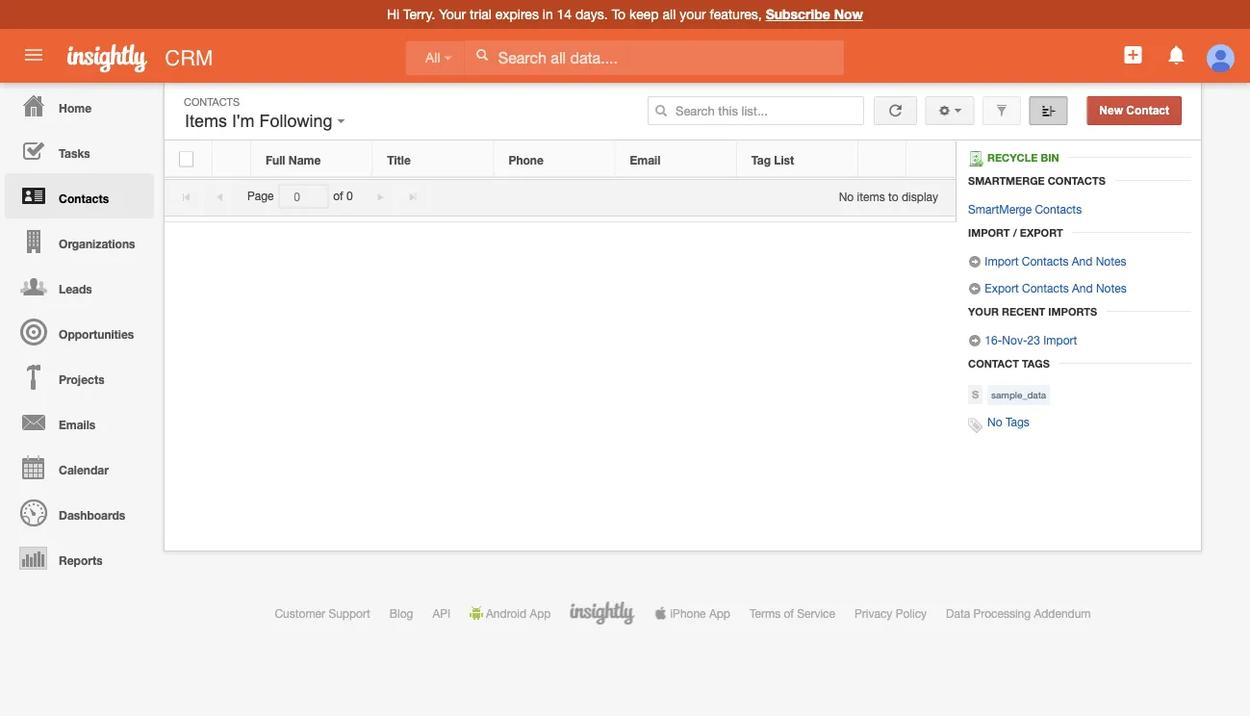 Task type: locate. For each thing, give the bounding box(es) containing it.
your
[[680, 6, 706, 22]]

smartmerge down recycle
[[968, 174, 1045, 187]]

row
[[165, 141, 955, 177]]

search image
[[654, 104, 668, 117]]

0 horizontal spatial app
[[530, 606, 551, 620]]

app for android app
[[530, 606, 551, 620]]

1 horizontal spatial of
[[784, 606, 794, 620]]

name
[[289, 153, 321, 166]]

white image
[[475, 48, 489, 62]]

no items to display
[[839, 189, 938, 203]]

tasks
[[59, 146, 90, 160]]

1 vertical spatial import
[[985, 254, 1019, 268]]

notes up export contacts and notes
[[1096, 254, 1127, 268]]

android app
[[486, 606, 551, 620]]

sample_data
[[991, 389, 1047, 400]]

1 vertical spatial of
[[784, 606, 794, 620]]

privacy
[[855, 606, 893, 620]]

import for import contacts and notes
[[985, 254, 1019, 268]]

1 vertical spatial and
[[1072, 281, 1093, 295]]

smartmerge contacts
[[968, 174, 1106, 187]]

of left "0" on the left top
[[333, 189, 343, 203]]

contacts down contacts
[[1035, 202, 1082, 216]]

1 vertical spatial smartmerge
[[968, 202, 1032, 216]]

navigation containing home
[[0, 83, 154, 580]]

opportunities link
[[5, 309, 154, 354]]

smartmerge up '/'
[[968, 202, 1032, 216]]

android
[[486, 606, 527, 620]]

customer support link
[[275, 606, 370, 620]]

0 vertical spatial of
[[333, 189, 343, 203]]

1 horizontal spatial app
[[709, 606, 730, 620]]

smartmerge
[[968, 174, 1045, 187], [968, 202, 1032, 216]]

contact
[[1126, 104, 1169, 117], [968, 357, 1019, 370]]

import right 23
[[1044, 333, 1077, 347]]

blog link
[[390, 606, 413, 620]]

terry.
[[403, 6, 435, 22]]

items i'm following button
[[180, 107, 350, 136]]

service
[[797, 606, 836, 620]]

data
[[946, 606, 970, 620]]

contact inside 'link'
[[1126, 104, 1169, 117]]

contacts for export contacts and notes
[[1022, 281, 1069, 295]]

new contact link
[[1087, 96, 1182, 125]]

recycle bin
[[988, 151, 1059, 164]]

navigation
[[0, 83, 154, 580]]

your left trial
[[439, 6, 466, 22]]

api link
[[433, 606, 451, 620]]

2 app from the left
[[709, 606, 730, 620]]

reports link
[[5, 535, 154, 580]]

None checkbox
[[179, 152, 193, 167]]

addendum
[[1034, 606, 1091, 620]]

1 vertical spatial no
[[988, 415, 1003, 429]]

contacts up organizations link
[[59, 192, 109, 205]]

contact down 16-
[[968, 357, 1019, 370]]

0
[[346, 189, 353, 203]]

0 vertical spatial smartmerge
[[968, 174, 1045, 187]]

1 vertical spatial notes
[[1096, 281, 1127, 295]]

16-
[[985, 333, 1002, 347]]

app
[[530, 606, 551, 620], [709, 606, 730, 620]]

hi terry. your trial expires in 14 days. to keep all your features, subscribe now
[[387, 6, 863, 22]]

import contacts and notes link
[[968, 254, 1127, 269]]

and up export contacts and notes
[[1072, 254, 1093, 268]]

new contact
[[1100, 104, 1169, 117]]

1 smartmerge from the top
[[968, 174, 1045, 187]]

0 vertical spatial and
[[1072, 254, 1093, 268]]

0 horizontal spatial contact
[[968, 357, 1019, 370]]

and up imports
[[1072, 281, 1093, 295]]

0 horizontal spatial no
[[839, 189, 854, 203]]

0 vertical spatial no
[[839, 189, 854, 203]]

circle arrow right image
[[968, 255, 982, 269]]

contacts
[[1048, 174, 1106, 187]]

email
[[630, 153, 661, 166]]

your down circle arrow left 'image'
[[968, 305, 999, 318]]

notes for export contacts and notes
[[1096, 281, 1127, 295]]

contacts for import contacts and notes
[[1022, 254, 1069, 268]]

no left tags
[[988, 415, 1003, 429]]

your
[[439, 6, 466, 22], [968, 305, 999, 318]]

contacts down import contacts and notes link
[[1022, 281, 1069, 295]]

0 horizontal spatial your
[[439, 6, 466, 22]]

0 horizontal spatial export
[[985, 281, 1019, 295]]

of right terms
[[784, 606, 794, 620]]

contact right new
[[1126, 104, 1169, 117]]

app for iphone app
[[709, 606, 730, 620]]

export right circle arrow left 'image'
[[985, 281, 1019, 295]]

import left '/'
[[968, 226, 1010, 239]]

new
[[1100, 104, 1123, 117]]

opportunities
[[59, 327, 134, 341]]

calendar
[[59, 463, 109, 476]]

1 notes from the top
[[1096, 254, 1127, 268]]

keep
[[630, 6, 659, 22]]

customer
[[275, 606, 325, 620]]

circle arrow right image
[[968, 334, 982, 347]]

0 vertical spatial export
[[1020, 226, 1063, 239]]

to
[[888, 189, 899, 203]]

export contacts and notes link
[[968, 281, 1127, 296]]

full
[[266, 153, 285, 166]]

2 smartmerge from the top
[[968, 202, 1032, 216]]

export
[[1020, 226, 1063, 239], [985, 281, 1019, 295]]

1 app from the left
[[530, 606, 551, 620]]

tags
[[1022, 357, 1050, 370]]

dashboards
[[59, 508, 125, 522]]

1 vertical spatial your
[[968, 305, 999, 318]]

no tags link
[[988, 415, 1030, 429]]

1 horizontal spatial no
[[988, 415, 1003, 429]]

2 notes from the top
[[1096, 281, 1127, 295]]

no
[[839, 189, 854, 203], [988, 415, 1003, 429]]

1 vertical spatial contact
[[968, 357, 1019, 370]]

of
[[333, 189, 343, 203], [784, 606, 794, 620]]

notes for import contacts and notes
[[1096, 254, 1127, 268]]

smartmerge contacts
[[968, 202, 1082, 216]]

notes up imports
[[1096, 281, 1127, 295]]

app right android
[[530, 606, 551, 620]]

1 horizontal spatial contact
[[1126, 104, 1169, 117]]

and
[[1072, 254, 1093, 268], [1072, 281, 1093, 295]]

android app link
[[470, 606, 551, 620]]

recycle
[[988, 151, 1038, 164]]

iphone app link
[[654, 606, 730, 620]]

import right circle arrow right icon
[[985, 254, 1019, 268]]

1 vertical spatial export
[[985, 281, 1019, 295]]

data processing addendum
[[946, 606, 1091, 620]]

terms of service link
[[750, 606, 836, 620]]

all link
[[406, 41, 464, 75]]

0 vertical spatial contact
[[1126, 104, 1169, 117]]

policy
[[896, 606, 927, 620]]

0 vertical spatial notes
[[1096, 254, 1127, 268]]

contacts for smartmerge contacts
[[1035, 202, 1082, 216]]

calendar link
[[5, 445, 154, 490]]

show list view filters image
[[995, 104, 1009, 117]]

no left items
[[839, 189, 854, 203]]

0 vertical spatial your
[[439, 6, 466, 22]]

contacts up items
[[184, 95, 240, 108]]

app right 'iphone'
[[709, 606, 730, 620]]

0 vertical spatial import
[[968, 226, 1010, 239]]

export right '/'
[[1020, 226, 1063, 239]]

import
[[968, 226, 1010, 239], [985, 254, 1019, 268], [1044, 333, 1077, 347]]

contacts up export contacts and notes link
[[1022, 254, 1069, 268]]

page
[[247, 189, 274, 203]]



Task type: describe. For each thing, give the bounding box(es) containing it.
full name
[[266, 153, 321, 166]]

hi
[[387, 6, 400, 22]]

show sidebar image
[[1042, 104, 1055, 117]]

subscribe now link
[[766, 6, 863, 22]]

data processing addendum link
[[946, 606, 1091, 620]]

sample_data link
[[988, 385, 1050, 405]]

projects
[[59, 373, 105, 386]]

features,
[[710, 6, 762, 22]]

s
[[972, 388, 979, 401]]

tags
[[1006, 415, 1030, 429]]

contacts inside navigation
[[59, 192, 109, 205]]

your recent imports
[[968, 305, 1097, 318]]

items
[[857, 189, 885, 203]]

1 horizontal spatial export
[[1020, 226, 1063, 239]]

organizations link
[[5, 218, 154, 264]]

expires
[[495, 6, 539, 22]]

tasks link
[[5, 128, 154, 173]]

0 horizontal spatial of
[[333, 189, 343, 203]]

all
[[663, 6, 676, 22]]

bin
[[1041, 151, 1059, 164]]

dashboards link
[[5, 490, 154, 535]]

no for no items to display
[[839, 189, 854, 203]]

circle arrow left image
[[968, 282, 982, 296]]

reports
[[59, 553, 103, 567]]

blog
[[390, 606, 413, 620]]

subscribe
[[766, 6, 830, 22]]

privacy policy link
[[855, 606, 927, 620]]

export inside export contacts and notes link
[[985, 281, 1019, 295]]

leads link
[[5, 264, 154, 309]]

items i'm following
[[185, 111, 337, 131]]

i'm
[[232, 111, 255, 131]]

recycle bin link
[[968, 151, 1069, 167]]

days.
[[576, 6, 608, 22]]

crm
[[165, 45, 213, 70]]

following
[[259, 111, 333, 131]]

to
[[612, 6, 626, 22]]

list
[[774, 153, 794, 166]]

trial
[[470, 6, 492, 22]]

no tags
[[988, 415, 1030, 429]]

16-nov-23 import
[[982, 333, 1077, 347]]

imports
[[1049, 305, 1097, 318]]

iphone
[[670, 606, 706, 620]]

projects link
[[5, 354, 154, 399]]

Search this list... text field
[[648, 96, 864, 125]]

tag list
[[752, 153, 794, 166]]

organizations
[[59, 237, 135, 250]]

privacy policy
[[855, 606, 927, 620]]

terms
[[750, 606, 781, 620]]

no for no tags
[[988, 415, 1003, 429]]

iphone app
[[670, 606, 730, 620]]

/
[[1013, 226, 1017, 239]]

export contacts and notes
[[982, 281, 1127, 295]]

home
[[59, 101, 91, 115]]

import / export
[[968, 226, 1063, 239]]

Search all data.... text field
[[465, 40, 844, 75]]

terms of service
[[750, 606, 836, 620]]

emails link
[[5, 399, 154, 445]]

cog image
[[938, 104, 951, 117]]

api
[[433, 606, 451, 620]]

leads
[[59, 282, 92, 296]]

notifications image
[[1165, 43, 1188, 66]]

import contacts and notes
[[982, 254, 1127, 268]]

row containing full name
[[165, 141, 955, 177]]

16-nov-23 import link
[[968, 333, 1077, 347]]

of 0
[[333, 189, 353, 203]]

all
[[425, 50, 440, 65]]

phone
[[509, 153, 544, 166]]

emails
[[59, 418, 96, 431]]

customer support
[[275, 606, 370, 620]]

import for import / export
[[968, 226, 1010, 239]]

1 horizontal spatial your
[[968, 305, 999, 318]]

smartmerge for smartmerge contacts
[[968, 174, 1045, 187]]

contacts link
[[5, 173, 154, 218]]

support
[[329, 606, 370, 620]]

display
[[902, 189, 938, 203]]

and for export contacts and notes
[[1072, 281, 1093, 295]]

2 vertical spatial import
[[1044, 333, 1077, 347]]

in
[[543, 6, 553, 22]]

23
[[1028, 333, 1040, 347]]

recent
[[1002, 305, 1046, 318]]

and for import contacts and notes
[[1072, 254, 1093, 268]]

refresh list image
[[886, 104, 905, 117]]

nov-
[[1002, 333, 1028, 347]]

title
[[387, 153, 411, 166]]

smartmerge for smartmerge contacts
[[968, 202, 1032, 216]]

now
[[834, 6, 863, 22]]

contact tags
[[968, 357, 1050, 370]]



Task type: vqa. For each thing, say whether or not it's contained in the screenshot.
Import Contacts And Notes AND
yes



